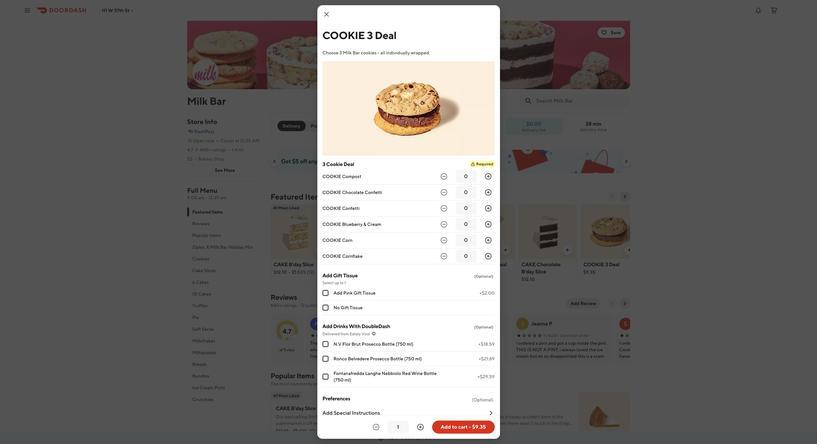 Task type: vqa. For each thing, say whether or not it's contained in the screenshot.
2nd am from right
yes



Task type: locate. For each thing, give the bounding box(es) containing it.
0 vertical spatial cream
[[367, 222, 381, 227]]

2 horizontal spatial -
[[469, 425, 471, 431]]

add special instructions button
[[322, 405, 495, 423]]

1 vertical spatial ml)
[[415, 357, 422, 362]]

mi
[[238, 147, 243, 153]]

1 horizontal spatial pie
[[458, 406, 466, 412]]

1 vertical spatial this
[[376, 382, 384, 387]]

- inside full menu 9:00 am - 12:25 am
[[206, 195, 208, 201]]

$25
[[340, 158, 350, 165]]

popular up ziploc on the bottom left
[[192, 233, 209, 238]]

ml) down fontanafredda
[[344, 378, 351, 383]]

popular inside popular items the most commonly ordered items and dishes from this store
[[271, 372, 295, 381]]

add item to cart image inside cake 6" b'day button
[[441, 248, 446, 253]]

840+
[[200, 147, 211, 153], [271, 303, 282, 309]]

cake slices
[[192, 268, 216, 274]]

delivered from eataly vino
[[322, 332, 370, 337]]

0 horizontal spatial popular
[[192, 233, 209, 238]]

cream right ice
[[200, 386, 213, 391]]

3 for cookie 3 deal $9.35
[[605, 262, 608, 268]]

83% up reviews 840+ ratings • 12 public reviews
[[297, 270, 306, 275]]

10
[[192, 292, 197, 297]]

featured inside featured items heading
[[271, 192, 304, 202]]

0 vertical spatial off
[[300, 158, 307, 165]]

milk down soft
[[459, 269, 469, 275]]

add left review
[[571, 301, 580, 307]]

add for add special instructions
[[322, 411, 333, 417]]

eataly
[[350, 332, 361, 337]]

ml)
[[407, 342, 413, 347], [415, 357, 422, 362], [344, 378, 351, 383]]

1 horizontal spatial of
[[333, 158, 339, 165]]

0 horizontal spatial 100% (7)
[[357, 270, 376, 275]]

add to cart - $9.35
[[441, 425, 486, 431]]

j
[[521, 321, 524, 328]]

1 vertical spatial $9.35
[[472, 425, 486, 431]]

0 vertical spatial (optional)
[[474, 274, 493, 279]]

0 vertical spatial from
[[372, 158, 384, 165]]

any
[[308, 158, 317, 165]]

100% (7) right "$7.70 •"
[[479, 429, 498, 434]]

from inside add drinks with doubledash group
[[341, 332, 349, 337]]

(750 down fontanafredda
[[334, 378, 344, 383]]

public
[[306, 303, 319, 309]]

cakes right 10
[[198, 292, 211, 297]]

add inside add drinks with doubledash group
[[322, 324, 332, 330]]

close cookie 3 deal image
[[322, 10, 330, 18]]

add item to cart image for soft serve cereal milk cup image
[[503, 248, 508, 253]]

add inside add to cart - $9.35 button
[[441, 425, 451, 431]]

0 vertical spatial ml)
[[407, 342, 413, 347]]

#1
[[273, 206, 278, 211], [273, 394, 278, 399]]

2 vertical spatial ml)
[[344, 378, 351, 383]]

0 vertical spatial next button of carousel image
[[623, 159, 629, 164]]

add item to cart image
[[441, 248, 446, 253], [627, 248, 632, 253]]

1 horizontal spatial -
[[377, 50, 379, 55]]

cookie chocolate confetti
[[322, 190, 382, 195]]

0 horizontal spatial chocolate
[[342, 190, 364, 195]]

notification bell image
[[754, 6, 762, 14]]

(750 up red
[[404, 357, 414, 362]]

1 vertical spatial cream
[[200, 386, 213, 391]]

1 vertical spatial ratings
[[283, 303, 297, 309]]

0 vertical spatial this
[[385, 158, 394, 165]]

1 order from the left
[[374, 334, 384, 339]]

cream inside 3 cookie deal group
[[367, 222, 381, 227]]

previous button of carousel image
[[609, 194, 614, 200]]

truffles
[[192, 304, 208, 309]]

2 vertical spatial tissue
[[350, 306, 363, 311]]

1 horizontal spatial $7.70
[[458, 429, 469, 434]]

tissue inside add gift tissue select up to 1
[[343, 273, 358, 279]]

prosecco down delivered from eataly vino image
[[362, 342, 381, 347]]

2 #1 most liked from the top
[[273, 394, 299, 399]]

1 am from the left
[[198, 195, 205, 201]]

1 horizontal spatial featured
[[271, 192, 304, 202]]

up
[[334, 281, 339, 286]]

cookie for cookie blueberry & cream
[[322, 222, 341, 227]]

2 horizontal spatial ml)
[[415, 357, 422, 362]]

popular inside button
[[192, 233, 209, 238]]

tissue up 1
[[343, 273, 358, 279]]

1 vertical spatial 100%
[[479, 429, 491, 434]]

2 add item to cart image from the left
[[627, 248, 632, 253]]

decrease quantity by 1 image for cookie compost
[[440, 173, 448, 181]]

0 horizontal spatial confetti
[[342, 206, 360, 211]]

from down langhe
[[366, 382, 375, 387]]

83% (12) right $12.10 •
[[299, 429, 316, 434]]

1 horizontal spatial reviews
[[271, 294, 297, 302]]

no
[[334, 306, 340, 311]]

100% right "$7.70 •"
[[479, 429, 491, 434]]

this left store
[[376, 382, 384, 387]]

store info
[[187, 118, 217, 126]]

cookie
[[322, 29, 365, 41], [322, 174, 341, 179], [322, 190, 341, 195], [322, 206, 341, 211], [322, 222, 341, 227], [322, 238, 341, 243], [322, 254, 341, 259], [583, 262, 604, 268]]

items inside heading
[[305, 192, 325, 202]]

0 horizontal spatial delivery
[[522, 127, 538, 133]]

choose 3 milk bar cookies - all individually wrapped.
[[322, 50, 430, 55]]

0 vertical spatial $12.10
[[274, 270, 287, 275]]

doordash for j
[[560, 334, 578, 339]]

decrease quantity by 1 image for cookie confetti
[[440, 205, 448, 213]]

1 decrease quantity by 1 image from the top
[[440, 189, 448, 197]]

$5 right get
[[425, 435, 432, 441]]

1 vertical spatial 4.7
[[282, 328, 292, 335]]

2 • doordash order from the left
[[558, 334, 589, 339]]

cakes
[[196, 280, 209, 285], [198, 292, 211, 297]]

$12.10 for $12.10 •
[[276, 429, 288, 434]]

brut
[[352, 342, 361, 347]]

wrapped.
[[411, 50, 430, 55]]

(12) up reviews 840+ ratings • 12 public reviews
[[307, 270, 315, 275]]

12:25
[[240, 138, 251, 144], [208, 195, 219, 201]]

12:25 right at
[[240, 138, 251, 144]]

(optional) inside add gift tissue group
[[474, 274, 493, 279]]

full
[[187, 187, 199, 194]]

order down add review button
[[579, 334, 589, 339]]

- down 'menu'
[[206, 195, 208, 201]]

4.7 up the $$
[[187, 147, 193, 153]]

tissue
[[343, 273, 358, 279], [363, 291, 376, 296], [350, 306, 363, 311]]

to inside button
[[452, 425, 457, 431]]

ml) up wine
[[415, 357, 422, 362]]

order down doubledash at the left
[[374, 334, 384, 339]]

$5 right 'get'
[[292, 158, 299, 165]]

1 horizontal spatial 840+
[[271, 303, 282, 309]]

0 horizontal spatial deal
[[344, 161, 354, 168]]

bottle right wine
[[424, 372, 437, 377]]

3 cookie deal
[[322, 161, 354, 168]]

stars
[[287, 348, 295, 353]]

2 vertical spatial (optional)
[[472, 398, 493, 403]]

gift right no
[[341, 306, 349, 311]]

0 horizontal spatial $9.35
[[472, 425, 486, 431]]

items
[[305, 192, 325, 202], [212, 210, 223, 215], [209, 233, 221, 238], [297, 372, 314, 381]]

items up ziploc x milk bar holiday mix
[[209, 233, 221, 238]]

cookie
[[326, 161, 343, 168]]

am
[[198, 195, 205, 201], [220, 195, 226, 201]]

Current quantity is 0 number field
[[459, 173, 472, 180], [459, 189, 472, 196], [459, 205, 472, 212], [459, 221, 472, 228], [459, 237, 472, 244], [459, 253, 472, 260]]

2 vertical spatial decrease quantity by 1 image
[[372, 424, 380, 432]]

gift inside add gift tissue select up to 1
[[333, 273, 342, 279]]

red
[[402, 372, 411, 377]]

1 horizontal spatial $9.35
[[583, 270, 596, 275]]

5 current quantity is 0 number field from the top
[[459, 237, 472, 244]]

1 vertical spatial off
[[433, 435, 439, 441]]

add item to cart image
[[317, 248, 322, 253], [379, 248, 384, 253], [503, 248, 508, 253], [565, 248, 570, 253], [436, 432, 441, 437]]

(750 up 'ronco belvedere prosecco bottle (750 ml)'
[[396, 342, 406, 347]]

0 horizontal spatial am
[[198, 195, 205, 201]]

add left cart
[[441, 425, 451, 431]]

1 horizontal spatial cake b'day slice image
[[397, 393, 448, 444]]

1 • doordash order from the left
[[353, 334, 384, 339]]

delivery down $0.00
[[522, 127, 538, 133]]

(optional) up the +$18.59
[[474, 325, 493, 330]]

100% (7) down cornflake
[[357, 270, 376, 275]]

pie
[[335, 262, 344, 268], [458, 406, 466, 412]]

Pickup radio
[[302, 121, 331, 131]]

reviews for reviews 840+ ratings • 12 public reviews
[[271, 294, 297, 302]]

from right more
[[372, 158, 384, 165]]

cream inside button
[[200, 386, 213, 391]]

12:25 inside full menu 9:00 am - 12:25 am
[[208, 195, 219, 201]]

1 vertical spatial cakes
[[198, 292, 211, 297]]

0 horizontal spatial 12:25
[[208, 195, 219, 201]]

- inside add to cart - $9.35 button
[[469, 425, 471, 431]]

doordash right 11/4/23
[[560, 334, 578, 339]]

cake chocolate b'day slice image
[[519, 205, 577, 260]]

4.7
[[187, 147, 193, 153], [282, 328, 292, 335]]

decrease quantity by 1 image for cookie corn
[[440, 237, 448, 245]]

milk right choose
[[343, 50, 352, 55]]

ziploc x milk bar holiday mix button
[[187, 242, 263, 253]]

12:25 down 'menu'
[[208, 195, 219, 201]]

from
[[372, 158, 384, 165], [341, 332, 349, 337], [366, 382, 375, 387]]

off right get
[[433, 435, 439, 441]]

Delivery radio
[[277, 121, 305, 131]]

doordash up brut
[[355, 334, 373, 339]]

milk down cornflake
[[357, 262, 367, 268]]

2 delivery from the left
[[522, 127, 538, 133]]

tissue right pink
[[363, 291, 376, 296]]

1 horizontal spatial chocolate
[[537, 262, 561, 268]]

deal inside cookie 3 deal $9.35
[[609, 262, 619, 268]]

1 vertical spatial (optional)
[[474, 325, 493, 330]]

items up the cookie confetti in the left of the page
[[305, 192, 325, 202]]

0 vertical spatial #2 most liked
[[335, 206, 362, 211]]

1 horizontal spatial am
[[220, 195, 226, 201]]

#1 most liked down featured items heading
[[273, 206, 299, 211]]

83% (12) up reviews 840+ ratings • 12 public reviews
[[297, 270, 315, 275]]

this inside popular items the most commonly ordered items and dishes from this store
[[376, 382, 384, 387]]

• doordash order up n.v flor brut prosecco bottle (750 ml)
[[353, 334, 384, 339]]

all
[[380, 50, 385, 55]]

chocolate inside 3 cookie deal group
[[342, 190, 364, 195]]

2 vertical spatial deal
[[609, 262, 619, 268]]

bottle up 'ronco belvedere prosecco bottle (750 ml)'
[[382, 342, 395, 347]]

of 5 stars
[[279, 348, 295, 353]]

tissue down add pink gift tissue
[[350, 306, 363, 311]]

save button
[[598, 27, 625, 38]]

milk inside cookie 3 deal dialog
[[343, 50, 352, 55]]

compost
[[342, 174, 361, 179]]

ratings
[[212, 147, 226, 153], [283, 303, 297, 309]]

deal for cookie 3 deal
[[375, 29, 397, 41]]

gift
[[333, 273, 342, 279], [354, 291, 362, 296], [341, 306, 349, 311]]

add up the delivered
[[322, 324, 332, 330]]

ice cream pints
[[192, 386, 225, 391]]

100% down cornflake
[[357, 270, 369, 275]]

None checkbox
[[322, 291, 328, 296]]

(7) right "$7.70 •"
[[492, 429, 498, 434]]

add item to cart image for "cookie 3 deal" image
[[627, 248, 632, 253]]

0 horizontal spatial featured
[[192, 210, 211, 215]]

chocolate for cake
[[537, 262, 561, 268]]

2 vertical spatial -
[[469, 425, 471, 431]]

add left special at left bottom
[[322, 411, 333, 417]]

cookie for cookie compost
[[322, 174, 341, 179]]

2 order from the left
[[579, 334, 589, 339]]

5
[[284, 348, 286, 353]]

cake chocolate b'day slice $12.10
[[521, 262, 561, 282]]

pie slice milk bar
[[335, 262, 375, 268], [458, 406, 498, 412]]

- left all
[[377, 50, 379, 55]]

28
[[586, 121, 592, 127]]

ratings up shop at the left of page
[[212, 147, 226, 153]]

fee
[[539, 127, 546, 133]]

deal for 3 cookie deal
[[344, 161, 354, 168]]

increase quantity by 1 image
[[484, 189, 492, 197]]

ziploc
[[192, 245, 205, 250]]

$12.10 •
[[276, 429, 292, 434]]

prosecco
[[362, 342, 381, 347], [370, 357, 389, 362]]

decrease quantity by 1 image for cookie cornflake
[[440, 253, 448, 261]]

gift right pink
[[354, 291, 362, 296]]

reviews inside button
[[192, 221, 210, 227]]

1 current quantity is 0 number field from the top
[[459, 173, 472, 180]]

pie slice milk bar up add to cart - $9.35
[[458, 406, 498, 412]]

cakes for 6 cakes
[[196, 280, 209, 285]]

+$21.89
[[479, 357, 495, 362]]

from for items
[[366, 382, 375, 387]]

store
[[385, 382, 395, 387]]

0 vertical spatial 83% (12)
[[297, 270, 315, 275]]

• closes at 12:25 am
[[216, 138, 259, 144]]

840+ down 'reviews' "link" on the left bottom of the page
[[271, 303, 282, 309]]

n.v flor brut prosecco bottle (750 ml)
[[334, 342, 413, 347]]

pie slice milk bar down cornflake
[[335, 262, 375, 268]]

10 cakes
[[192, 292, 211, 297]]

0 vertical spatial 12:25
[[240, 138, 251, 144]]

3 for choose 3 milk bar cookies - all individually wrapped.
[[339, 50, 342, 55]]

add left pink
[[334, 291, 342, 296]]

add for add pink gift tissue
[[334, 291, 342, 296]]

1 vertical spatial chocolate
[[537, 262, 561, 268]]

p
[[549, 321, 552, 327]]

#2 most liked down +$29.59
[[456, 394, 482, 399]]

reviews inside reviews 840+ ratings • 12 public reviews
[[271, 294, 297, 302]]

#1 down the
[[273, 394, 278, 399]]

cake b'day slice image
[[271, 205, 329, 260], [397, 393, 448, 444]]

of left $25
[[333, 158, 339, 165]]

• doordash order right 11/4/23
[[558, 334, 589, 339]]

$7.70 for $7.70
[[335, 270, 347, 275]]

bar inside cookie 3 deal dialog
[[353, 50, 360, 55]]

chocolate
[[342, 190, 364, 195], [537, 262, 561, 268]]

increase quantity by 1 image for cookie corn
[[484, 237, 492, 245]]

1 delivery from the left
[[580, 127, 597, 132]]

1 vertical spatial -
[[206, 195, 208, 201]]

0 horizontal spatial (7)
[[370, 270, 376, 275]]

order for j
[[579, 334, 589, 339]]

- right cart
[[469, 425, 471, 431]]

cake inside button
[[397, 262, 412, 268]]

83%
[[297, 270, 306, 275], [299, 429, 308, 434]]

2 doordash from the left
[[560, 334, 578, 339]]

1 vertical spatial #1
[[273, 394, 278, 399]]

cookie confetti
[[322, 206, 360, 211]]

wine
[[411, 372, 423, 377]]

0 vertical spatial deal
[[375, 29, 397, 41]]

1 vertical spatial #2 most liked
[[456, 394, 482, 399]]

cookie for cookie 3 deal
[[322, 29, 365, 41]]

increase quantity by 1 image
[[484, 173, 492, 181], [484, 205, 492, 213], [484, 221, 492, 229], [484, 237, 492, 245], [484, 253, 492, 261], [416, 424, 424, 432]]

1 vertical spatial from
[[341, 332, 349, 337]]

1 vertical spatial next button of carousel image
[[622, 194, 627, 200]]

milk bar image
[[187, 21, 630, 89], [193, 60, 218, 85]]

from inside popular items the most commonly ordered items and dishes from this store
[[366, 382, 375, 387]]

cookie for cookie corn
[[322, 238, 341, 243]]

pie slice milk bar image
[[333, 205, 391, 260], [579, 393, 630, 444]]

current quantity is 0 number field for cookie compost
[[459, 173, 472, 180]]

No Gift Tissue checkbox
[[322, 305, 328, 311]]

1 vertical spatial 12:25
[[208, 195, 219, 201]]

am up reviews button
[[220, 195, 226, 201]]

0 horizontal spatial 4.7
[[187, 147, 193, 153]]

(optional) for add drinks with doubledash
[[474, 325, 493, 330]]

pie down cookie cornflake
[[335, 262, 344, 268]]

to left cart
[[452, 425, 457, 431]]

2 vertical spatial bottle
[[424, 372, 437, 377]]

cookie for cookie chocolate confetti
[[322, 190, 341, 195]]

2 decrease quantity by 1 image from the top
[[440, 205, 448, 213]]

cake slices button
[[187, 265, 263, 277]]

cake 6" b'day image
[[395, 205, 453, 260]]

decrease quantity by 1 image for cookie chocolate confetti
[[440, 189, 448, 197]]

$7.70 for $7.70 •
[[458, 429, 469, 434]]

3 current quantity is 0 number field from the top
[[459, 205, 472, 212]]

(12) right $12.10 •
[[309, 429, 316, 434]]

0 vertical spatial $5
[[292, 158, 299, 165]]

am right 9:00
[[198, 195, 205, 201]]

1 vertical spatial $7.70
[[458, 429, 469, 434]]

add item to cart image for pie slice milk bar image to the left
[[379, 248, 384, 253]]

add inside add special instructions button
[[322, 411, 333, 417]]

#2 down cookie chocolate confetti
[[335, 206, 340, 211]]

3 inside group
[[322, 161, 325, 168]]

ml) inside fontanafredda langhe nebbiolo red wine bottle (750 ml)
[[344, 378, 351, 383]]

b'day inside button
[[418, 262, 431, 268]]

0 vertical spatial (750
[[396, 342, 406, 347]]

$9.35 up review
[[583, 270, 596, 275]]

1 doordash from the left
[[355, 334, 373, 339]]

chocolate inside the cake chocolate b'day slice $12.10
[[537, 262, 561, 268]]

1 vertical spatial gift
[[354, 291, 362, 296]]

1.4
[[232, 147, 237, 153]]

0 vertical spatial reviews
[[192, 221, 210, 227]]

mix
[[245, 245, 253, 250]]

#2 up cart
[[456, 394, 461, 399]]

add inside add gift tissue select up to 1
[[322, 273, 332, 279]]

cornflake
[[342, 254, 363, 259]]

0 vertical spatial #1 most liked
[[273, 206, 299, 211]]

previous image
[[609, 301, 614, 307]]

1 horizontal spatial doordash
[[560, 334, 578, 339]]

next button of carousel image
[[623, 159, 629, 164], [622, 194, 627, 200]]

confetti up cookie blueberry & cream on the left
[[342, 206, 360, 211]]

0 horizontal spatial of
[[279, 348, 283, 353]]

tissue for no
[[350, 306, 363, 311]]

2 current quantity is 0 number field from the top
[[459, 189, 472, 196]]

liked down +$29.59
[[472, 394, 482, 399]]

$9.35 right cart
[[472, 425, 486, 431]]

reviews
[[320, 303, 335, 309]]

Current quantity is 1 number field
[[392, 424, 405, 432]]

gift up up
[[333, 273, 342, 279]]

0 items, open order cart image
[[770, 6, 778, 14]]

pink
[[343, 291, 353, 296]]

cookie inside cookie 3 deal $9.35
[[583, 262, 604, 268]]

(optional) down +$29.59
[[472, 398, 493, 403]]

off left any
[[300, 158, 307, 165]]

1 add item to cart image from the left
[[441, 248, 446, 253]]

milk inside soft serve cereal milk cup
[[459, 269, 469, 275]]

0 vertical spatial featured items
[[271, 192, 325, 202]]

$25,
[[405, 435, 415, 441]]

corn
[[342, 238, 353, 243]]

0 vertical spatial to
[[340, 281, 344, 286]]

0 vertical spatial 840+
[[200, 147, 211, 153]]

• doordash order
[[353, 334, 384, 339], [558, 334, 589, 339]]

$9.35 inside cookie 3 deal $9.35
[[583, 270, 596, 275]]

select promotional banner element
[[436, 174, 465, 185]]

3 inside cookie 3 deal $9.35
[[605, 262, 608, 268]]

pie up cart
[[458, 406, 466, 412]]

decrease quantity by 1 image
[[440, 173, 448, 181], [440, 221, 448, 229], [372, 424, 380, 432]]

0 vertical spatial featured
[[271, 192, 304, 202]]

(750
[[396, 342, 406, 347], [404, 357, 414, 362], [334, 378, 344, 383]]

1 horizontal spatial delivery
[[580, 127, 597, 132]]

add pink gift tissue
[[334, 291, 376, 296]]

1 vertical spatial confetti
[[342, 206, 360, 211]]

0 vertical spatial #1
[[273, 206, 278, 211]]

#1 down featured items heading
[[273, 206, 278, 211]]

add item to cart image for cake chocolate b'day slice image
[[565, 248, 570, 253]]

cookie compost
[[322, 174, 361, 179]]

see more
[[215, 168, 235, 173]]

1 #1 most liked from the top
[[273, 206, 299, 211]]

#2
[[335, 206, 340, 211], [456, 394, 461, 399]]

0 vertical spatial cakes
[[196, 280, 209, 285]]

milk up add to cart - $9.35
[[479, 406, 489, 412]]

4.7 up of 5 stars
[[282, 328, 292, 335]]

bottle up nebbiolo
[[390, 357, 403, 362]]

add for add review
[[571, 301, 580, 307]]

0 vertical spatial chocolate
[[342, 190, 364, 195]]

1 vertical spatial popular
[[271, 372, 295, 381]]

cream right &
[[367, 222, 381, 227]]

from for $5
[[372, 158, 384, 165]]

soft
[[459, 262, 473, 268]]

to inside add gift tissue select up to 1
[[340, 281, 344, 286]]

cake inside the cake chocolate b'day slice $12.10
[[521, 262, 536, 268]]

#2 most liked down cookie chocolate confetti
[[335, 206, 362, 211]]

(optional) down serve at the bottom right
[[474, 274, 493, 279]]

prosecco down n.v flor brut prosecco bottle (750 ml)
[[370, 357, 389, 362]]

3 cookie deal group
[[322, 161, 495, 265]]

confetti down more
[[365, 190, 382, 195]]

most down most
[[279, 394, 288, 399]]

None checkbox
[[322, 342, 328, 348], [322, 357, 328, 362], [322, 374, 328, 380], [322, 342, 328, 348], [322, 357, 328, 362], [322, 374, 328, 380]]

open
[[193, 138, 205, 144]]

$12.10 for $12.10
[[274, 270, 287, 275]]

6 current quantity is 0 number field from the top
[[459, 253, 472, 260]]

0 horizontal spatial ratings
[[212, 147, 226, 153]]

4 decrease quantity by 1 image from the top
[[440, 253, 448, 261]]

featured
[[271, 192, 304, 202], [192, 210, 211, 215]]

items up reviews button
[[212, 210, 223, 215]]

order methods option group
[[277, 121, 331, 131]]

liked down cookie chocolate confetti
[[352, 206, 362, 211]]

4 current quantity is 0 number field from the top
[[459, 221, 472, 228]]

(optional) inside add drinks with doubledash group
[[474, 325, 493, 330]]

this left store.
[[385, 158, 394, 165]]

cakes right 6
[[196, 280, 209, 285]]

popular for popular items
[[192, 233, 209, 238]]

no gift tissue
[[334, 306, 363, 311]]

0 vertical spatial decrease quantity by 1 image
[[440, 173, 448, 181]]

items inside popular items the most commonly ordered items and dishes from this store
[[297, 372, 314, 381]]

deal inside group
[[344, 161, 354, 168]]

to left 1
[[340, 281, 344, 286]]

840+ up bakery
[[200, 147, 211, 153]]

delivery left time
[[580, 127, 597, 132]]

ann r
[[325, 321, 339, 327]]

decrease quantity by 1 image
[[440, 189, 448, 197], [440, 205, 448, 213], [440, 237, 448, 245], [440, 253, 448, 261]]

1 horizontal spatial pie slice milk bar
[[458, 406, 498, 412]]

1 horizontal spatial popular
[[271, 372, 295, 381]]

3 decrease quantity by 1 image from the top
[[440, 237, 448, 245]]

add inside add review button
[[571, 301, 580, 307]]

s
[[624, 321, 627, 328]]

(optional) for add gift tissue
[[474, 274, 493, 279]]



Task type: describe. For each thing, give the bounding box(es) containing it.
add item to cart image for cake 6" b'day image
[[441, 248, 446, 253]]

0 horizontal spatial $5
[[292, 158, 299, 165]]

cookie 3 deal $9.35
[[583, 262, 619, 275]]

1 vertical spatial #2
[[456, 394, 461, 399]]

0 vertical spatial (7)
[[370, 270, 376, 275]]

crunchies button
[[187, 394, 263, 406]]

• doordash order for a
[[353, 334, 384, 339]]

1 vertical spatial cake b'day slice image
[[397, 393, 448, 444]]

1 vertical spatial 83% (12)
[[299, 429, 316, 434]]

breads button
[[187, 359, 263, 371]]

1 vertical spatial of
[[279, 348, 283, 353]]

0 horizontal spatial 100%
[[357, 270, 369, 275]]

0 vertical spatial 100% (7)
[[357, 270, 376, 275]]

cookie 3 deal dialog
[[317, 5, 500, 440]]

&
[[363, 222, 366, 227]]

nebbiolo
[[382, 372, 401, 377]]

popular for popular items the most commonly ordered items and dishes from this store
[[271, 372, 295, 381]]

0 vertical spatial 4.7
[[187, 147, 193, 153]]

(750 inside fontanafredda langhe nebbiolo red wine bottle (750 ml)
[[334, 378, 344, 383]]

individually
[[386, 50, 410, 55]]

28 min delivery time
[[580, 121, 607, 132]]

breads
[[192, 362, 207, 368]]

increase quantity by 1 image for cookie compost
[[484, 173, 492, 181]]

see
[[215, 168, 223, 173]]

belvedere
[[348, 357, 369, 362]]

1 vertical spatial $5
[[425, 435, 432, 441]]

milk bar
[[187, 95, 226, 107]]

with
[[349, 324, 361, 330]]

increase quantity by 1 image for cookie cornflake
[[484, 253, 492, 261]]

1 vertical spatial tissue
[[363, 291, 376, 296]]

this for $5
[[385, 158, 394, 165]]

current quantity is 0 number field for cookie blueberry & cream
[[459, 221, 472, 228]]

spend
[[388, 435, 404, 441]]

current quantity is 0 number field for cookie confetti
[[459, 205, 472, 212]]

1 vertical spatial (12)
[[309, 429, 316, 434]]

cookie 3 deal image
[[581, 205, 638, 260]]

2 am from the left
[[220, 195, 226, 201]]

0 horizontal spatial featured items
[[192, 210, 223, 215]]

10 cakes button
[[187, 289, 263, 300]]

add special instructions
[[322, 411, 380, 417]]

1 vertical spatial prosecco
[[370, 357, 389, 362]]

get $5 off any order of $25 or more from this store.
[[281, 158, 410, 165]]

pickup
[[311, 124, 326, 129]]

open menu image
[[23, 6, 31, 14]]

1 vertical spatial featured
[[192, 210, 211, 215]]

info
[[205, 118, 217, 126]]

0 vertical spatial bottle
[[382, 342, 395, 347]]

2 #1 from the top
[[273, 394, 278, 399]]

1 vertical spatial 83%
[[299, 429, 308, 434]]

gift for no
[[341, 306, 349, 311]]

store
[[187, 118, 203, 126]]

choose
[[322, 50, 338, 55]]

pints
[[214, 386, 225, 391]]

cart
[[458, 425, 468, 431]]

bakery
[[198, 157, 213, 162]]

more
[[224, 168, 235, 173]]

b'day inside the cake chocolate b'day slice $12.10
[[521, 269, 534, 275]]

slice inside the cake chocolate b'day slice $12.10
[[535, 269, 546, 275]]

featured items heading
[[271, 192, 325, 202]]

truffles button
[[187, 300, 263, 312]]

store.
[[395, 158, 410, 165]]

Item Search search field
[[536, 98, 625, 105]]

11/4/23
[[544, 334, 557, 339]]

items inside button
[[209, 233, 221, 238]]

cakes for 10 cakes
[[198, 292, 211, 297]]

0 horizontal spatial 840+
[[200, 147, 211, 153]]

add drinks with doubledash group
[[322, 324, 495, 388]]

0 vertical spatial (12)
[[307, 270, 315, 275]]

add for add to cart - $9.35
[[441, 425, 451, 431]]

reviews link
[[271, 294, 297, 302]]

ordered
[[313, 382, 330, 387]]

reviews for reviews
[[192, 221, 210, 227]]

slices
[[204, 268, 216, 274]]

jeanne p
[[531, 321, 552, 327]]

0 vertical spatial confetti
[[365, 190, 382, 195]]

3 for cookie 3 deal
[[367, 29, 373, 41]]

0 horizontal spatial pie slice milk bar
[[335, 262, 375, 268]]

ann
[[325, 321, 335, 327]]

x
[[206, 245, 209, 250]]

most down featured items heading
[[279, 206, 288, 211]]

0 horizontal spatial pie slice milk bar image
[[333, 205, 391, 260]]

current quantity is 0 number field for cookie chocolate confetti
[[459, 189, 472, 196]]

cake
[[192, 268, 203, 274]]

1 vertical spatial (7)
[[492, 429, 498, 434]]

liked down featured items heading
[[289, 206, 299, 211]]

+$18.59
[[478, 342, 495, 347]]

delivered
[[322, 332, 340, 337]]

most up add to cart - $9.35
[[462, 394, 471, 399]]

time
[[597, 127, 607, 132]]

cookie 3 deal
[[322, 29, 397, 41]]

order for a
[[374, 334, 384, 339]]

1
[[344, 281, 346, 286]]

soft serve button
[[187, 324, 263, 336]]

delivery inside 28 min delivery time
[[580, 127, 597, 132]]

840+ inside reviews 840+ ratings • 12 public reviews
[[271, 303, 282, 309]]

get
[[281, 158, 291, 165]]

this for items
[[376, 382, 384, 387]]

cookie for cookie confetti
[[322, 206, 341, 211]]

delivery inside $0.00 delivery fee
[[522, 127, 538, 133]]

tissue for add
[[343, 273, 358, 279]]

0 vertical spatial prosecco
[[362, 342, 381, 347]]

bar inside ziploc x milk bar holiday mix button
[[220, 245, 227, 250]]

order
[[318, 158, 332, 165]]

milk up store
[[187, 95, 208, 107]]

0 horizontal spatial #2
[[335, 206, 340, 211]]

increase quantity by 1 image for cookie confetti
[[484, 205, 492, 213]]

111 w 57th st button
[[102, 8, 135, 13]]

cookie for cookie cornflake
[[322, 254, 341, 259]]

chocolate for cookie
[[342, 190, 364, 195]]

holiday
[[228, 245, 244, 250]]

required
[[476, 162, 493, 167]]

preferences
[[322, 396, 350, 403]]

• inside reviews 840+ ratings • 12 public reviews
[[298, 303, 300, 309]]

add for add drinks with doubledash
[[322, 324, 332, 330]]

1 horizontal spatial featured items
[[271, 192, 325, 202]]

doubledash
[[362, 324, 390, 330]]

• doordash order for j
[[558, 334, 589, 339]]

decrease quantity by 1 image for cookie blueberry & cream
[[440, 221, 448, 229]]

add review button
[[567, 299, 600, 309]]

soft
[[192, 327, 201, 332]]

current quantity is 0 number field for cookie corn
[[459, 237, 472, 244]]

items
[[331, 382, 342, 387]]

ice cream pints button
[[187, 383, 263, 394]]

milkshakes
[[192, 339, 215, 344]]

cup
[[470, 269, 480, 275]]

840+ ratings •
[[200, 147, 230, 153]]

ratings inside reviews 840+ ratings • 12 public reviews
[[283, 303, 297, 309]]

delivered from eataly vino image
[[371, 332, 376, 337]]

add for add gift tissue select up to 1
[[322, 273, 332, 279]]

delivery
[[283, 124, 300, 129]]

deal for cookie 3 deal $9.35
[[609, 262, 619, 268]]

reviews 840+ ratings • 12 public reviews
[[271, 294, 335, 309]]

soft serve cereal milk cup image
[[457, 205, 515, 260]]

1 vertical spatial pie
[[458, 406, 466, 412]]

pie button
[[187, 312, 263, 324]]

1 horizontal spatial #2 most liked
[[456, 394, 482, 399]]

more
[[357, 158, 371, 165]]

dashpass
[[194, 129, 215, 134]]

+$2.00
[[479, 291, 495, 296]]

1 vertical spatial bottle
[[390, 357, 403, 362]]

$0.00 delivery fee
[[522, 121, 546, 133]]

ice
[[192, 386, 199, 391]]

0 vertical spatial cake b'day slice
[[274, 262, 313, 268]]

12
[[301, 303, 305, 309]]

gift for add
[[333, 273, 342, 279]]

0 horizontal spatial cake b'day slice image
[[271, 205, 329, 260]]

st
[[125, 8, 129, 13]]

1 horizontal spatial 100%
[[479, 429, 491, 434]]

ziploc x milk bar holiday mix
[[192, 245, 253, 250]]

0 vertical spatial -
[[377, 50, 379, 55]]

fontanafredda
[[334, 372, 364, 377]]

cookie cornflake
[[322, 254, 363, 259]]

menu
[[200, 187, 217, 194]]

current quantity is 0 number field for cookie cornflake
[[459, 253, 472, 260]]

6"
[[413, 262, 417, 268]]

1 horizontal spatial pie slice milk bar image
[[579, 393, 630, 444]]

add to cart - $9.35 button
[[432, 421, 495, 434]]

r
[[336, 321, 339, 327]]

or
[[351, 158, 356, 165]]

$9.35 inside button
[[472, 425, 486, 431]]

add gift tissue group
[[322, 273, 495, 316]]

$12.10 inside the cake chocolate b'day slice $12.10
[[521, 277, 535, 282]]

w
[[108, 8, 113, 13]]

0 horizontal spatial pie
[[335, 262, 344, 268]]

milk right the x
[[210, 245, 219, 250]]

0 vertical spatial ratings
[[212, 147, 226, 153]]

add drinks with doubledash
[[322, 324, 390, 330]]

1 vertical spatial (750
[[404, 357, 414, 362]]

popular items the most commonly ordered items and dishes from this store
[[271, 372, 395, 387]]

a
[[314, 321, 318, 328]]

1 horizontal spatial ml)
[[407, 342, 413, 347]]

doordash for a
[[355, 334, 373, 339]]

cereal
[[492, 262, 507, 268]]

open now
[[193, 138, 214, 144]]

previous button of carousel image
[[272, 159, 277, 164]]

full menu 9:00 am - 12:25 am
[[187, 187, 226, 201]]

bundles button
[[187, 371, 263, 383]]

0 vertical spatial 83%
[[297, 270, 306, 275]]

increase quantity by 1 image for cookie blueberry & cream
[[484, 221, 492, 229]]

most down cookie chocolate confetti
[[341, 206, 351, 211]]

9:00
[[187, 195, 197, 201]]

1 #1 from the top
[[273, 206, 278, 211]]

cookie blueberry & cream
[[322, 222, 381, 227]]

soft serve cereal milk cup
[[459, 262, 507, 275]]

0 horizontal spatial off
[[300, 158, 307, 165]]

popular items button
[[187, 230, 263, 242]]

next image
[[622, 301, 627, 307]]

liked down commonly
[[289, 394, 299, 399]]

bottle inside fontanafredda langhe nebbiolo red wine bottle (750 ml)
[[424, 372, 437, 377]]

1 vertical spatial cake b'day slice
[[276, 406, 316, 412]]

0 horizontal spatial #2 most liked
[[335, 206, 362, 211]]

add review
[[571, 301, 596, 307]]

1 horizontal spatial 100% (7)
[[479, 429, 498, 434]]



